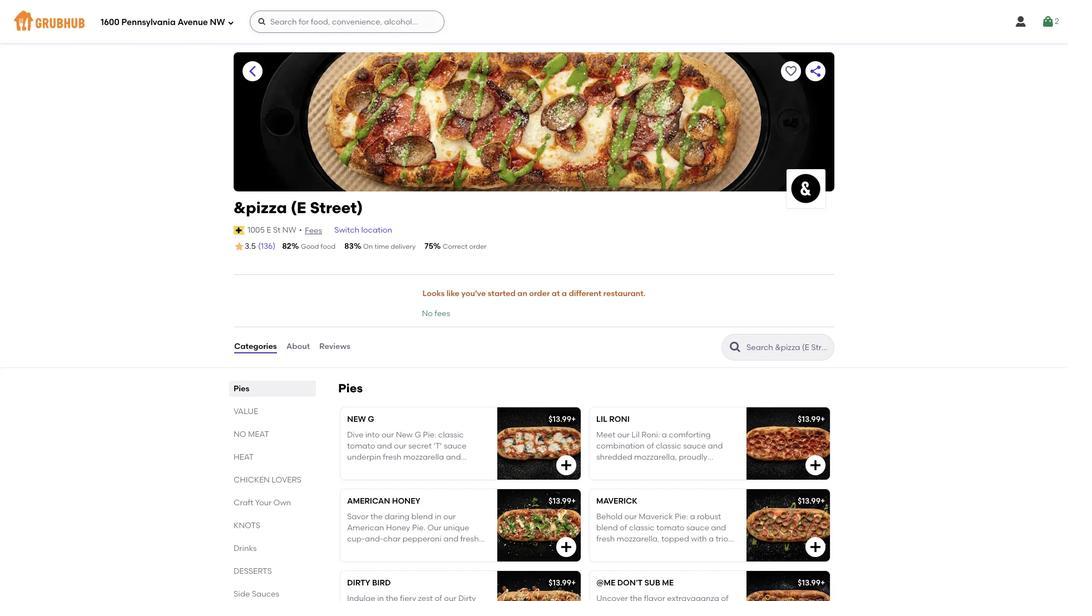 Task type: vqa. For each thing, say whether or not it's contained in the screenshot.
1st '25–40' from right
no



Task type: locate. For each thing, give the bounding box(es) containing it.
craft your own tab
[[234, 497, 312, 509]]

own
[[274, 498, 291, 507]]

$13.99 + for @me don't sub me
[[798, 578, 826, 588]]

1 vertical spatial order
[[530, 289, 550, 298]]

american honey image
[[498, 489, 581, 561]]

an
[[518, 289, 528, 298]]

reviews
[[320, 342, 351, 352]]

$13.99 + for lil roni
[[798, 414, 826, 424]]

new
[[347, 414, 366, 424]]

svg image right the avenue
[[227, 19, 234, 26]]

dirty
[[347, 578, 371, 588]]

fresh
[[383, 453, 402, 462]]

categories
[[234, 342, 277, 352]]

&pizza
[[234, 198, 287, 217]]

0 horizontal spatial and
[[377, 442, 392, 451]]

our right into
[[382, 430, 394, 440]]

a up adventure.
[[436, 464, 441, 474]]

looks like you've started an order at a different restaurant. button
[[422, 282, 647, 306]]

1 horizontal spatial order
[[530, 289, 550, 298]]

pies up new
[[338, 381, 363, 395]]

0 vertical spatial order
[[470, 243, 487, 251]]

2 button
[[1042, 12, 1060, 32]]

0 horizontal spatial g
[[368, 414, 374, 424]]

order left at
[[530, 289, 550, 298]]

pennsylvania
[[122, 17, 176, 27]]

0 vertical spatial a
[[562, 289, 567, 298]]

reviews button
[[319, 327, 351, 367]]

food
[[321, 243, 336, 251]]

chicken lovers
[[234, 475, 302, 485]]

g up secret on the left
[[415, 430, 421, 440]]

0 horizontal spatial nw
[[210, 17, 225, 27]]

secret
[[409, 442, 432, 451]]

fees
[[305, 226, 322, 235]]

@me don't sub me
[[597, 578, 674, 588]]

and down sauce
[[446, 453, 461, 462]]

• fees
[[299, 225, 322, 235]]

pies tab
[[234, 383, 312, 394]]

0 vertical spatial nw
[[210, 17, 225, 27]]

you've
[[462, 289, 486, 298]]

(136)
[[258, 242, 276, 251]]

1 vertical spatial and
[[446, 453, 461, 462]]

lil
[[597, 414, 608, 424]]

0 horizontal spatial a
[[436, 464, 441, 474]]

svg image inside 2 button
[[1042, 15, 1056, 28]]

$13.99 for maverick
[[798, 496, 821, 506]]

0 vertical spatial and
[[377, 442, 392, 451]]

$13.99 + for maverick
[[798, 496, 826, 506]]

nw right the avenue
[[210, 17, 225, 27]]

Search &pizza (E Street) search field
[[746, 342, 831, 353]]

+
[[572, 414, 576, 424], [821, 414, 826, 424], [572, 496, 576, 506], [821, 496, 826, 506], [572, 578, 576, 588], [821, 578, 826, 588]]

tomato
[[347, 442, 375, 451]]

subscription pass image
[[234, 226, 245, 235]]

+ for dirty bird
[[572, 578, 576, 588]]

good food
[[301, 243, 336, 251]]

location
[[362, 225, 393, 235]]

no
[[422, 309, 433, 319]]

knots tab
[[234, 520, 312, 531]]

no fees
[[422, 309, 451, 319]]

sauces
[[252, 589, 280, 599]]

a right at
[[562, 289, 567, 298]]

svg image for maverick
[[809, 540, 823, 554]]

82
[[282, 242, 292, 251]]

value tab
[[234, 406, 312, 417]]

new g
[[347, 414, 374, 424]]

started
[[488, 289, 516, 298]]

2
[[1056, 17, 1060, 26]]

knots
[[234, 521, 261, 530]]

a
[[562, 289, 567, 298], [436, 464, 441, 474]]

order
[[470, 243, 487, 251], [530, 289, 550, 298]]

0 horizontal spatial pies
[[234, 384, 250, 393]]

side sauces tab
[[234, 588, 312, 600]]

no
[[234, 430, 246, 439]]

1 vertical spatial g
[[415, 430, 421, 440]]

$13.99 +
[[549, 414, 576, 424], [798, 414, 826, 424], [549, 496, 576, 506], [798, 496, 826, 506], [549, 578, 576, 588], [798, 578, 826, 588]]

taste
[[403, 475, 422, 485]]

+ for lil roni
[[821, 414, 826, 424]]

1 vertical spatial a
[[436, 464, 441, 474]]

your
[[255, 498, 272, 507]]

pies
[[338, 381, 363, 395], [234, 384, 250, 393]]

categories button
[[234, 327, 278, 367]]

$13.99 + for american honey
[[549, 496, 576, 506]]

a inside button
[[562, 289, 567, 298]]

nw inside button
[[283, 225, 296, 235]]

pies up value
[[234, 384, 250, 393]]

@me
[[597, 578, 616, 588]]

fees
[[435, 309, 451, 319]]

value
[[234, 407, 258, 416]]

3.5
[[245, 242, 256, 251]]

chicken lovers tab
[[234, 474, 312, 486]]

g
[[368, 414, 374, 424], [415, 430, 421, 440]]

delivery
[[391, 243, 416, 251]]

about button
[[286, 327, 311, 367]]

nw for 1005 e st nw
[[283, 225, 296, 235]]

1 vertical spatial nw
[[283, 225, 296, 235]]

craft your own
[[234, 498, 291, 507]]

nw
[[210, 17, 225, 27], [283, 225, 296, 235]]

$13.99 + for new g
[[549, 414, 576, 424]]

our
[[382, 430, 394, 440], [394, 442, 407, 451]]

svg image
[[1042, 15, 1056, 28], [258, 17, 266, 26], [560, 458, 573, 472], [809, 458, 823, 472], [809, 540, 823, 554]]

don't
[[618, 578, 643, 588]]

and
[[377, 442, 392, 451], [446, 453, 461, 462]]

drinks tab
[[234, 543, 312, 554]]

1600 pennsylvania avenue nw
[[101, 17, 225, 27]]

0 horizontal spatial svg image
[[227, 19, 234, 26]]

1 horizontal spatial g
[[415, 430, 421, 440]]

1005 e st nw
[[248, 225, 296, 235]]

g right new
[[368, 414, 374, 424]]

1 horizontal spatial a
[[562, 289, 567, 298]]

nw left •
[[283, 225, 296, 235]]

75
[[425, 242, 434, 251]]

nw inside main navigation navigation
[[210, 17, 225, 27]]

restaurant.
[[604, 289, 646, 298]]

maverick
[[597, 496, 638, 506]]

e
[[267, 225, 271, 235]]

svg image
[[1015, 15, 1028, 28], [227, 19, 234, 26], [560, 540, 573, 554]]

our down the new
[[394, 442, 407, 451]]

me
[[663, 578, 674, 588]]

svg image for lil roni
[[809, 458, 823, 472]]

1 horizontal spatial pies
[[338, 381, 363, 395]]

order right correct
[[470, 243, 487, 251]]

1 horizontal spatial and
[[446, 453, 461, 462]]

0 vertical spatial g
[[368, 414, 374, 424]]

svg image up dirty bird image
[[560, 540, 573, 554]]

1 horizontal spatial nw
[[283, 225, 296, 235]]

and up "fresh"
[[377, 442, 392, 451]]

american
[[347, 496, 390, 506]]

dirty bird
[[347, 578, 391, 588]]

looks
[[423, 289, 445, 298]]

$13.99 for new g
[[549, 414, 572, 424]]

svg image left 2 button
[[1015, 15, 1028, 28]]

0 horizontal spatial order
[[470, 243, 487, 251]]

nw for 1600 pennsylvania avenue nw
[[210, 17, 225, 27]]

83
[[345, 242, 354, 251]]

@me don't sub me image
[[747, 571, 831, 601]]

new
[[396, 430, 413, 440]]

+ for maverick
[[821, 496, 826, 506]]

pies inside tab
[[234, 384, 250, 393]]



Task type: describe. For each thing, give the bounding box(es) containing it.
lil roni image
[[747, 407, 831, 480]]

caret left icon image
[[246, 65, 259, 78]]

street)
[[310, 198, 363, 217]]

creating
[[402, 464, 434, 474]]

Search for food, convenience, alcohol... search field
[[250, 11, 445, 33]]

about
[[287, 342, 310, 352]]

pie:
[[423, 430, 437, 440]]

fees button
[[305, 225, 323, 237]]

svg image for new g
[[560, 458, 573, 472]]

+ for american honey
[[572, 496, 576, 506]]

search icon image
[[729, 340, 743, 354]]

sauce
[[444, 442, 467, 451]]

adventure.
[[424, 475, 464, 485]]

save this restaurant button
[[782, 61, 802, 81]]

avenue
[[178, 17, 208, 27]]

no meat tab
[[234, 428, 312, 440]]

like
[[447, 289, 460, 298]]

tantalizing
[[361, 475, 401, 485]]

roni
[[610, 414, 630, 424]]

timeless
[[443, 464, 474, 474]]

honey
[[392, 496, 421, 506]]

time
[[375, 243, 389, 251]]

lil roni
[[597, 414, 630, 424]]

+ for @me don't sub me
[[821, 578, 826, 588]]

side
[[234, 589, 250, 599]]

dive into our new g pie: classic tomato and our secret 't' sauce underpin fresh mozzarella and fragrant basil, creating a timeless yet tantalizing taste adventure.
[[347, 430, 474, 485]]

no meat
[[234, 430, 269, 439]]

0 vertical spatial our
[[382, 430, 394, 440]]

1005
[[248, 225, 265, 235]]

+ for new g
[[572, 414, 576, 424]]

maverick image
[[747, 489, 831, 561]]

•
[[299, 225, 302, 235]]

heat
[[234, 452, 254, 462]]

good
[[301, 243, 319, 251]]

drinks
[[234, 544, 257, 553]]

different
[[569, 289, 602, 298]]

&pizza (e street)
[[234, 198, 363, 217]]

dive
[[347, 430, 364, 440]]

switch
[[335, 225, 360, 235]]

order inside button
[[530, 289, 550, 298]]

a inside the dive into our new g pie: classic tomato and our secret 't' sauce underpin fresh mozzarella and fragrant basil, creating a timeless yet tantalizing taste adventure.
[[436, 464, 441, 474]]

on time delivery
[[363, 243, 416, 251]]

bird
[[372, 578, 391, 588]]

side sauces
[[234, 589, 280, 599]]

save this restaurant image
[[785, 65, 798, 78]]

1 vertical spatial our
[[394, 442, 407, 451]]

classic
[[439, 430, 464, 440]]

$13.99 for american honey
[[549, 496, 572, 506]]

g inside the dive into our new g pie: classic tomato and our secret 't' sauce underpin fresh mozzarella and fragrant basil, creating a timeless yet tantalizing taste adventure.
[[415, 430, 421, 440]]

new g image
[[498, 407, 581, 480]]

't'
[[434, 442, 442, 451]]

star icon image
[[234, 241, 245, 252]]

st
[[273, 225, 281, 235]]

heat tab
[[234, 451, 312, 463]]

$13.99 for @me don't sub me
[[798, 578, 821, 588]]

underpin
[[347, 453, 381, 462]]

dirty bird image
[[498, 571, 581, 601]]

1005 e st nw button
[[247, 224, 297, 237]]

&pizza (e street) logo image
[[787, 169, 826, 208]]

switch location
[[335, 225, 393, 235]]

$13.99 for dirty bird
[[549, 578, 572, 588]]

sub
[[645, 578, 661, 588]]

correct
[[443, 243, 468, 251]]

craft
[[234, 498, 254, 507]]

into
[[366, 430, 380, 440]]

switch location button
[[334, 224, 393, 237]]

$13.99 for lil roni
[[798, 414, 821, 424]]

correct order
[[443, 243, 487, 251]]

main navigation navigation
[[0, 0, 1069, 43]]

2 horizontal spatial svg image
[[1015, 15, 1028, 28]]

mozzarella
[[404, 453, 444, 462]]

meat
[[248, 430, 269, 439]]

1 horizontal spatial svg image
[[560, 540, 573, 554]]

basil,
[[380, 464, 400, 474]]

desserts
[[234, 566, 272, 576]]

lovers
[[272, 475, 302, 485]]

chicken
[[234, 475, 270, 485]]

desserts tab
[[234, 565, 312, 577]]

$13.99 + for dirty bird
[[549, 578, 576, 588]]

1600
[[101, 17, 120, 27]]

share icon image
[[809, 65, 823, 78]]

looks like you've started an order at a different restaurant.
[[423, 289, 646, 298]]

on
[[363, 243, 373, 251]]

fragrant
[[347, 464, 379, 474]]

at
[[552, 289, 560, 298]]



